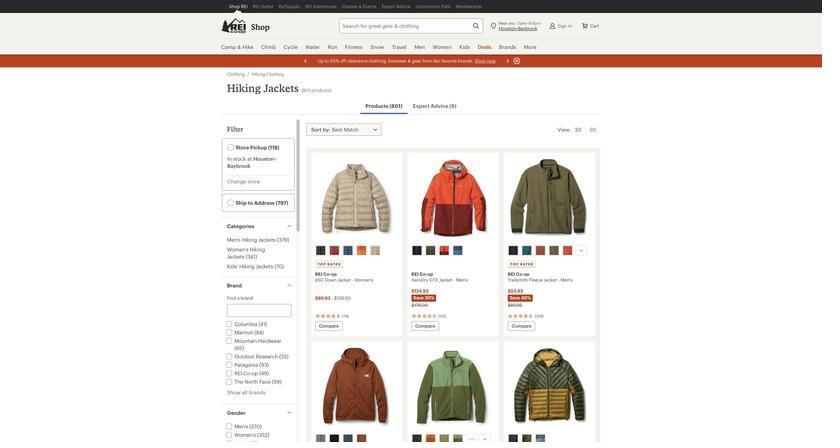 Task type: locate. For each thing, give the bounding box(es) containing it.
3 compare from the left
[[512, 323, 532, 329]]

baybrook down stock
[[227, 163, 251, 169]]

men's right gtx
[[456, 277, 468, 283]]

co- up xerodry
[[420, 271, 428, 277]]

3 compare button from the left
[[508, 321, 536, 331]]

2 horizontal spatial jacket
[[544, 277, 557, 283]]

- inside 'rei co-op xerodry gtx jacket - men's'
[[454, 277, 455, 283]]

1 vertical spatial expand color swatches image
[[481, 435, 489, 442]]

women's up (361)
[[227, 246, 249, 253]]

1 horizontal spatial save
[[510, 295, 520, 301]]

compare down $89.95
[[512, 323, 532, 329]]

men's up women's link
[[235, 423, 248, 430]]

to for up
[[325, 58, 329, 64]]

1 horizontal spatial top rated
[[511, 262, 534, 266]]

rei co-op, go to rei.com home page image
[[221, 18, 246, 34]]

rated down cabin wood icon
[[328, 262, 341, 266]]

jacket right 'fleece'
[[544, 277, 557, 283]]

men's (370) women's (352)
[[235, 423, 269, 438]]

2 horizontal spatial compare button
[[508, 321, 536, 331]]

sign
[[558, 23, 567, 28]]

expert
[[382, 4, 395, 9], [413, 103, 430, 109]]

expand color swatches image for blue drift icon
[[481, 435, 489, 442]]

0 vertical spatial advice
[[396, 4, 411, 9]]

0 horizontal spatial advice
[[396, 4, 411, 9]]

jacket inside rei co-op 650 down jacket - women's
[[338, 277, 351, 283]]

rei co-op trailsmith fleece jacket - men's 0 image
[[508, 157, 591, 242]]

& left events on the left of the page
[[359, 4, 362, 9]]

1 black image from the left
[[316, 246, 325, 255]]

0 vertical spatial women's
[[227, 246, 249, 253]]

op inside 'rei co-op xerodry gtx jacket - men's'
[[428, 271, 433, 277]]

save for save 40%
[[510, 295, 520, 301]]

0 vertical spatial baybrook
[[518, 25, 538, 31]]

(379)
[[277, 237, 289, 243]]

expert inside expert advice (9) "button"
[[413, 103, 430, 109]]

jackets left '(70)'
[[256, 263, 273, 269]]

to right ship on the left top of the page
[[248, 200, 253, 206]]

saragasso sea/shadow bay image
[[453, 246, 463, 255]]

0 horizontal spatial compare button
[[315, 321, 343, 331]]

2 rated from the left
[[520, 262, 534, 266]]

1 horizontal spatial to
[[325, 58, 329, 64]]

shop left now
[[475, 58, 486, 64]]

expert advice link
[[379, 0, 413, 13]]

gender button
[[222, 404, 296, 422]]

jacket right "down"
[[338, 277, 351, 283]]

hiking down (361)
[[239, 263, 255, 269]]

up to 50% off clearance clothing, footwear & gear from fan favorite brands. shop now
[[318, 58, 496, 64]]

op up north at the bottom left
[[252, 370, 258, 376]]

expert inside expert advice link
[[382, 4, 395, 9]]

men's hiking jackets (379)
[[227, 237, 289, 243]]

products (801) button
[[360, 99, 408, 114]]

2 horizontal spatial &
[[408, 58, 411, 64]]

90 link
[[590, 125, 597, 134]]

0 horizontal spatial top rated
[[318, 262, 341, 266]]

jackets for women's hiking jackets
[[227, 254, 245, 260]]

- for gtx
[[454, 277, 455, 283]]

top up 650
[[318, 262, 326, 266]]

black image left dark rust/orange calcite icon
[[413, 435, 422, 442]]

deals button
[[474, 39, 495, 55]]

top rated down sea forest image
[[511, 262, 534, 266]]

1 horizontal spatial black image
[[509, 246, 518, 255]]

- for down
[[352, 277, 354, 283]]

houston- inside the near you open til 8pm houston-baybrook
[[499, 25, 518, 31]]

group for rei co-op 650 down jacket - women's 0 'image'
[[314, 244, 400, 257]]

compare down the $179.00
[[416, 323, 435, 329]]

clothing up hiking jackets (801 products) on the left top of the page
[[266, 71, 284, 77]]

2 top from the left
[[511, 262, 519, 266]]

0 horizontal spatial baybrook
[[227, 163, 251, 169]]

hiking for women's
[[250, 246, 265, 253]]

women's inside rei co-op 650 down jacket - women's
[[355, 277, 373, 283]]

- right "down"
[[352, 277, 354, 283]]

stock
[[233, 156, 246, 162]]

shop down rei outlet link
[[251, 22, 270, 31]]

shaded olive/moss shadow image
[[523, 435, 532, 442]]

2 black image from the left
[[509, 246, 518, 255]]

(41)
[[259, 321, 267, 327]]

compare button down (74)
[[315, 321, 343, 331]]

categories button
[[222, 218, 296, 235]]

compare
[[319, 323, 339, 329], [416, 323, 435, 329], [512, 323, 532, 329]]

1 vertical spatial advice
[[431, 103, 449, 109]]

re/supply
[[279, 4, 300, 9]]

save for save 30%
[[414, 295, 424, 301]]

rei left the outlet
[[253, 4, 259, 9]]

tnf medium grey heather image
[[316, 435, 325, 442]]

1 horizontal spatial shop
[[251, 22, 270, 31]]

1 horizontal spatial compare button
[[412, 321, 439, 331]]

1 top from the left
[[318, 262, 326, 266]]

kids' hiking jackets (70)
[[227, 263, 284, 269]]

to right the up
[[325, 58, 329, 64]]

0 horizontal spatial rated
[[328, 262, 341, 266]]

water
[[306, 44, 320, 50]]

1 vertical spatial shop
[[251, 22, 270, 31]]

jackets down categories dropdown button
[[258, 237, 276, 243]]

hiking for men's
[[242, 237, 257, 243]]

jacket for gtx
[[439, 277, 452, 283]]

gtx
[[430, 277, 438, 283]]

rei inside 'rei co-op xerodry gtx jacket - men's'
[[412, 271, 419, 277]]

brand button
[[222, 277, 296, 294]]

1 vertical spatial baybrook
[[227, 163, 251, 169]]

expert right (801)
[[413, 103, 430, 109]]

1 vertical spatial houston-
[[253, 156, 276, 162]]

1 horizontal spatial &
[[359, 4, 362, 9]]

products (801)
[[366, 103, 403, 109]]

2 vertical spatial &
[[408, 58, 411, 64]]

baybrook down til
[[518, 25, 538, 31]]

advice
[[396, 4, 411, 9], [431, 103, 449, 109]]

shop for shop
[[251, 22, 270, 31]]

0 horizontal spatial houston-
[[253, 156, 276, 162]]

save inside $124.93 save 30% $179.00
[[414, 295, 424, 301]]

1 save from the left
[[414, 295, 424, 301]]

women's hiking jackets
[[227, 246, 265, 260]]

1 compare from the left
[[319, 323, 339, 329]]

Find a brand text field
[[227, 304, 291, 317]]

rei left adventures
[[305, 4, 312, 9]]

co- for xerodry
[[420, 271, 428, 277]]

1 horizontal spatial expert
[[413, 103, 430, 109]]

save inside $53.93 save 40% $89.95
[[510, 295, 520, 301]]

0 horizontal spatial &
[[238, 44, 241, 50]]

0 horizontal spatial top
[[318, 262, 326, 266]]

op up gtx
[[428, 271, 433, 277]]

men's link
[[225, 423, 248, 430]]

advice up search for great gear & clothing text box
[[396, 4, 411, 9]]

1 horizontal spatial jacket
[[439, 277, 452, 283]]

- right gtx
[[454, 277, 455, 283]]

brands
[[249, 389, 266, 395]]

30
[[575, 126, 582, 133]]

Search for great gear & clothing text field
[[340, 18, 483, 33]]

group for the north face canyonlands fleece hoodie - men's 0 image
[[314, 432, 400, 442]]

2 top rated from the left
[[511, 262, 534, 266]]

0 horizontal spatial jacket
[[338, 277, 351, 283]]

1 horizontal spatial advice
[[431, 103, 449, 109]]

2 jacket from the left
[[439, 277, 452, 283]]

blue drift image
[[467, 435, 476, 442]]

1 vertical spatial to
[[248, 200, 253, 206]]

co- inside rei co-op trailsmith fleece jacket - men's
[[516, 271, 524, 277]]

rei inside rei co-op 650 down jacket - women's
[[315, 271, 322, 277]]

op up trailsmith
[[524, 271, 530, 277]]

rei outlet
[[253, 4, 274, 9]]

black image left cabin wood icon
[[316, 246, 325, 255]]

in
[[568, 23, 572, 28]]

expert right events on the left of the page
[[382, 4, 395, 9]]

compare button down (53) on the bottom right of page
[[412, 321, 439, 331]]

advice inside expert advice link
[[396, 4, 411, 9]]

fan
[[434, 58, 440, 64]]

jackets for men's hiking jackets (379)
[[258, 237, 276, 243]]

advice left (9)
[[431, 103, 449, 109]]

0 horizontal spatial shop
[[229, 4, 240, 9]]

black image left sea forest image
[[509, 246, 518, 255]]

2 vertical spatial women's
[[235, 432, 256, 438]]

advice for expert advice
[[396, 4, 411, 9]]

women
[[433, 44, 452, 50]]

pickup
[[250, 144, 267, 150]]

(74)
[[342, 314, 349, 318]]

0 vertical spatial expand color swatches image
[[578, 247, 586, 254]]

women's down men's link
[[235, 432, 256, 438]]

army cot green image
[[550, 246, 559, 255]]

& left gear
[[408, 58, 411, 64]]

0 horizontal spatial to
[[248, 200, 253, 206]]

rei co-op trailmade fleece jacket - men's 0 image
[[412, 345, 495, 431]]

to inside button
[[248, 200, 253, 206]]

op up "down"
[[331, 271, 337, 277]]

membership
[[456, 4, 482, 9]]

save down $124.93
[[414, 295, 424, 301]]

(801)
[[390, 103, 403, 109]]

co- for trailsmith
[[516, 271, 524, 277]]

$53.93
[[508, 288, 523, 294]]

none search field inside shop banner
[[328, 18, 483, 33]]

2 compare button from the left
[[412, 321, 439, 331]]

& left hike
[[238, 44, 241, 50]]

0 horizontal spatial black image
[[316, 246, 325, 255]]

8pm
[[533, 21, 541, 25]]

shaded olive image
[[426, 246, 435, 255]]

men
[[415, 44, 425, 50]]

hiking up women's hiking jackets link
[[242, 237, 257, 243]]

houston- down pickup
[[253, 156, 276, 162]]

50%
[[330, 58, 339, 64]]

rei up trailsmith
[[508, 271, 515, 277]]

hiking up (361)
[[250, 246, 265, 253]]

co- inside 'rei co-op xerodry gtx jacket - men's'
[[420, 271, 428, 277]]

rei for rei co-op xerodry gtx jacket - men's
[[412, 271, 419, 277]]

expert advice (9) button
[[408, 99, 462, 113]]

co- up "down"
[[323, 271, 331, 277]]

co- inside rei co-op 650 down jacket - women's
[[323, 271, 331, 277]]

expand color swatches image
[[578, 247, 586, 254], [481, 435, 489, 442]]

shop inside the "shop rei" link
[[229, 4, 240, 9]]

0 horizontal spatial expand color swatches image
[[481, 435, 489, 442]]

2 compare from the left
[[416, 323, 435, 329]]

gender
[[227, 410, 246, 416]]

jacket inside 'rei co-op xerodry gtx jacket - men's'
[[439, 277, 452, 283]]

camp & hike button
[[221, 39, 257, 55]]

0 horizontal spatial expert
[[382, 4, 395, 9]]

brandy brown heather image
[[357, 435, 366, 442]]

black image
[[413, 246, 422, 255], [413, 435, 422, 442], [509, 435, 518, 442]]

ship
[[236, 200, 247, 206]]

jacket inside rei co-op trailsmith fleece jacket - men's
[[544, 277, 557, 283]]

clothing
[[227, 71, 245, 77], [266, 71, 284, 77]]

jacket
[[338, 277, 351, 283], [439, 277, 452, 283], [544, 277, 557, 283]]

co- up trailsmith
[[516, 271, 524, 277]]

3 jacket from the left
[[544, 277, 557, 283]]

compare down $89.93 - $129.00
[[319, 323, 339, 329]]

marmot link
[[225, 329, 253, 336]]

0 horizontal spatial save
[[414, 295, 424, 301]]

advice for expert advice (9)
[[431, 103, 449, 109]]

1 vertical spatial &
[[238, 44, 241, 50]]

kids
[[460, 44, 470, 50]]

black image left shaded olive icon
[[413, 246, 422, 255]]

op inside the columbia (41) marmot (84) mountain hardwear (65) outdoor research (55) patagonia (93) rei co-op (49) the north face (99)
[[252, 370, 258, 376]]

women's
[[227, 246, 249, 253], [355, 277, 373, 283], [235, 432, 256, 438]]

woodland olive/ryegrass green image
[[453, 435, 463, 442]]

hiking
[[252, 71, 265, 77], [227, 82, 261, 94], [242, 237, 257, 243], [250, 246, 265, 253], [239, 263, 255, 269]]

- inside rei co-op 650 down jacket - women's
[[352, 277, 354, 283]]

2 horizontal spatial shop
[[475, 58, 486, 64]]

1 compare button from the left
[[315, 321, 343, 331]]

(49)
[[259, 370, 269, 376]]

& inside dropdown button
[[238, 44, 241, 50]]

top rated down cabin wood icon
[[318, 262, 341, 266]]

up
[[318, 58, 323, 64]]

0 vertical spatial shop
[[229, 4, 240, 9]]

store pickup (118)
[[235, 144, 279, 150]]

rated down sea forest image
[[520, 262, 534, 266]]

1 rated from the left
[[328, 262, 341, 266]]

top for rei co-op 650 down jacket - women's
[[318, 262, 326, 266]]

rei inside rei co-op trailsmith fleece jacket - men's
[[508, 271, 515, 277]]

pause banner message scrolling image
[[513, 57, 521, 65]]

- right 'fleece'
[[558, 277, 560, 283]]

op for down
[[331, 271, 337, 277]]

op inside rei co-op trailsmith fleece jacket - men's
[[524, 271, 530, 277]]

group for rei co-op trailsmith fleece jacket - men's 0 image
[[507, 244, 592, 257]]

1 top rated from the left
[[318, 262, 341, 266]]

camp
[[221, 44, 236, 50]]

0 vertical spatial to
[[325, 58, 329, 64]]

men's inside men's (370) women's (352)
[[235, 423, 248, 430]]

group
[[314, 244, 400, 257], [410, 244, 496, 257], [507, 244, 592, 257], [314, 432, 400, 442], [410, 432, 496, 442], [507, 432, 592, 442]]

houston-
[[499, 25, 518, 31], [253, 156, 276, 162]]

1 horizontal spatial houston-
[[499, 25, 518, 31]]

products
[[366, 103, 389, 109]]

top up trailsmith
[[511, 262, 519, 266]]

0 vertical spatial &
[[359, 4, 362, 9]]

& inside promotional messages marquee
[[408, 58, 411, 64]]

rated for down
[[328, 262, 341, 266]]

men's down red cascade image
[[561, 277, 573, 283]]

1 jacket from the left
[[338, 277, 351, 283]]

0 vertical spatial expert
[[382, 4, 395, 9]]

1 vertical spatial women's
[[355, 277, 373, 283]]

houston- inside houston- baybrook
[[253, 156, 276, 162]]

compare button down (318)
[[508, 321, 536, 331]]

compare button for - $129.00
[[315, 321, 343, 331]]

jacket right gtx
[[439, 277, 452, 283]]

black image
[[316, 246, 325, 255], [509, 246, 518, 255]]

classes
[[342, 4, 358, 9]]

women's inside women's hiking jackets
[[227, 246, 249, 253]]

to inside promotional messages marquee
[[325, 58, 329, 64]]

off
[[340, 58, 346, 64]]

clothing / hiking clothing
[[227, 71, 284, 77]]

$124.93 save 30% $179.00
[[412, 288, 435, 308]]

1 horizontal spatial expand color swatches image
[[578, 247, 586, 254]]

women's down washed orange/copper clay icon on the bottom left
[[355, 277, 373, 283]]

at
[[248, 156, 252, 162]]

black image for group for rei co-op trailmade fleece jacket - men's 0 image
[[413, 435, 422, 442]]

compare for save 40%
[[512, 323, 532, 329]]

None search field
[[328, 18, 483, 33]]

expand color swatches image right red cascade image
[[578, 247, 586, 254]]

shop up the rei co-op, go to rei.com home page image
[[229, 4, 240, 9]]

None field
[[340, 18, 483, 33]]

2 horizontal spatial compare
[[512, 323, 532, 329]]

hardwear
[[258, 338, 281, 344]]

0 horizontal spatial compare
[[319, 323, 339, 329]]

pine breeze birch brown image
[[440, 435, 449, 442]]

hiking down /
[[227, 82, 261, 94]]

1 horizontal spatial top
[[511, 262, 519, 266]]

classes & events
[[342, 4, 377, 9]]

cabin wood image
[[330, 246, 339, 255]]

top rated
[[318, 262, 341, 266], [511, 262, 534, 266]]

hiking inside women's hiking jackets
[[250, 246, 265, 253]]

rei up xerodry
[[412, 271, 419, 277]]

op inside rei co-op 650 down jacket - women's
[[331, 271, 337, 277]]

rei up 650
[[315, 271, 322, 277]]

change store
[[227, 178, 260, 184]]

outdoor
[[235, 353, 255, 360]]

0 horizontal spatial clothing
[[227, 71, 245, 77]]

jackets down hiking clothing link
[[263, 82, 299, 94]]

down
[[325, 277, 337, 283]]

black image left the shaded olive/moss shadow icon
[[509, 435, 518, 442]]

save down $53.93
[[510, 295, 520, 301]]

near you open til 8pm houston-baybrook
[[499, 21, 541, 31]]

men's
[[227, 237, 241, 243], [456, 277, 468, 283], [561, 277, 573, 283], [235, 423, 248, 430]]

expand color swatches image right blue drift icon
[[481, 435, 489, 442]]

2 vertical spatial shop
[[475, 58, 486, 64]]

houston- down you
[[499, 25, 518, 31]]

clothing left /
[[227, 71, 245, 77]]

1 horizontal spatial clothing
[[266, 71, 284, 77]]

women's inside men's (370) women's (352)
[[235, 432, 256, 438]]

& for classes
[[359, 4, 362, 9]]

expert for expert advice (9)
[[413, 103, 430, 109]]

women's hiking jackets link
[[227, 246, 265, 260]]

travel
[[392, 44, 407, 50]]

jackets up the kids' in the bottom of the page
[[227, 254, 245, 260]]

1 horizontal spatial baybrook
[[518, 25, 538, 31]]

compare button
[[315, 321, 343, 331], [412, 321, 439, 331], [508, 321, 536, 331]]

co- for 650
[[323, 271, 331, 277]]

co- up the north face 'link' at the bottom
[[243, 370, 252, 376]]

- inside rei co-op trailsmith fleece jacket - men's
[[558, 277, 560, 283]]

rei up the
[[235, 370, 242, 376]]

0 vertical spatial houston-
[[499, 25, 518, 31]]

jackets for kids' hiking jackets (70)
[[256, 263, 273, 269]]

advice inside expert advice (9) "button"
[[431, 103, 449, 109]]

1 horizontal spatial compare
[[416, 323, 435, 329]]

baybrook
[[518, 25, 538, 31], [227, 163, 251, 169]]

fitness button
[[341, 39, 367, 55]]

red cascade image
[[563, 246, 573, 255]]

jackets inside women's hiking jackets
[[227, 254, 245, 260]]

(84)
[[254, 329, 264, 336]]

camp & hike
[[221, 44, 254, 50]]

1 vertical spatial expert
[[413, 103, 430, 109]]

top rated for trailsmith
[[511, 262, 534, 266]]

& for camp
[[238, 44, 241, 50]]

2 save from the left
[[510, 295, 520, 301]]

the
[[235, 379, 243, 385]]

1 horizontal spatial rated
[[520, 262, 534, 266]]



Task type: describe. For each thing, give the bounding box(es) containing it.
open
[[517, 21, 527, 25]]

women's link
[[225, 432, 256, 438]]

deals
[[478, 44, 491, 50]]

black image for rei co-op 650 down jacket - women's
[[316, 246, 325, 255]]

clothing link
[[227, 71, 245, 77]]

uncommon
[[416, 4, 440, 9]]

expert advice
[[382, 4, 411, 9]]

washed orange/copper clay image
[[357, 246, 366, 255]]

rei for rei adventures
[[305, 4, 312, 9]]

mushroom taupe image
[[371, 246, 380, 255]]

address
[[254, 200, 275, 206]]

clothing,
[[369, 58, 387, 64]]

mountain hardwear link
[[225, 338, 281, 344]]

men's inside rei co-op trailsmith fleece jacket - men's
[[561, 277, 573, 283]]

rei co-op link
[[225, 370, 258, 376]]

- right $89.93
[[332, 295, 333, 301]]

hiking clothing link
[[252, 71, 284, 77]]

ship to address (797)
[[235, 200, 288, 206]]

top for rei co-op trailsmith fleece jacket - men's
[[511, 262, 519, 266]]

women button
[[429, 39, 456, 55]]

kids button
[[456, 39, 474, 55]]

op for fleece
[[524, 271, 530, 277]]

rated for fleece
[[520, 262, 534, 266]]

black image for rei co-op magma 850 down hoodie - men's 0 image's group
[[509, 435, 518, 442]]

rei for rei outlet
[[253, 4, 259, 9]]

jacket for fleece
[[544, 277, 557, 283]]

group for rei co-op xerodry gtx jacket - men's 0 image
[[410, 244, 496, 257]]

(55)
[[279, 353, 289, 360]]

clearance
[[347, 58, 368, 64]]

stone blue/granite peak blue image
[[536, 435, 545, 442]]

(352)
[[257, 432, 269, 438]]

rei inside the columbia (41) marmot (84) mountain hardwear (65) outdoor research (55) patagonia (93) rei co-op (49) the north face (99)
[[235, 370, 242, 376]]

rei outlet link
[[250, 0, 276, 13]]

to for ship
[[248, 200, 253, 206]]

650
[[315, 277, 324, 283]]

favorite
[[441, 58, 457, 64]]

shady blue heather image
[[343, 435, 353, 442]]

events
[[363, 4, 377, 9]]

cart link
[[577, 18, 603, 34]]

trailsmith
[[508, 277, 528, 283]]

(361)
[[246, 254, 257, 260]]

sign in link
[[546, 19, 575, 32]]

baybrook inside the near you open til 8pm houston-baybrook
[[518, 25, 538, 31]]

classes & events link
[[339, 0, 379, 13]]

the north face canyonlands fleece hoodie - men's 0 image
[[315, 345, 399, 431]]

shop banner
[[0, 0, 822, 55]]

brands button
[[495, 39, 520, 55]]

hiking right /
[[252, 71, 265, 77]]

next message image
[[504, 57, 512, 65]]

1 clothing from the left
[[227, 71, 245, 77]]

search image
[[472, 22, 480, 30]]

rei co-op xerodry gtx jacket - men's 0 image
[[412, 157, 495, 242]]

baybrook inside houston- baybrook
[[227, 163, 251, 169]]

face
[[260, 379, 271, 385]]

hiking for kids'
[[239, 263, 255, 269]]

in stock at
[[227, 156, 253, 162]]

rei co-op 650 down jacket - women's 0 image
[[315, 157, 399, 242]]

men button
[[411, 39, 429, 55]]

filter
[[227, 125, 243, 133]]

group for rei co-op magma 850 down hoodie - men's 0 image
[[507, 432, 592, 442]]

sign in
[[558, 23, 572, 28]]

more
[[524, 44, 537, 50]]

change store button
[[227, 178, 260, 185]]

products)
[[311, 88, 332, 93]]

view:
[[558, 126, 571, 133]]

store
[[248, 178, 260, 184]]

jacket for down
[[338, 277, 351, 283]]

a
[[237, 295, 240, 301]]

$89.95
[[508, 302, 522, 308]]

dark rust/orange calcite image
[[426, 435, 435, 442]]

near
[[499, 21, 508, 25]]

top rated for 650
[[318, 262, 341, 266]]

rei left rei outlet
[[241, 4, 248, 9]]

outlet
[[260, 4, 274, 9]]

run button
[[324, 39, 341, 55]]

(70)
[[275, 263, 284, 269]]

baked earth image
[[536, 246, 545, 255]]

(9)
[[450, 103, 457, 109]]

(797)
[[276, 200, 288, 206]]

men's down categories
[[227, 237, 241, 243]]

path
[[441, 4, 451, 9]]

black image for group corresponding to rei co-op xerodry gtx jacket - men's 0 image
[[413, 246, 422, 255]]

solar red/cabin wood image
[[440, 246, 449, 255]]

research
[[256, 353, 278, 360]]

saragasso sea image
[[343, 246, 353, 255]]

rei adventures
[[305, 4, 337, 9]]

promotional messages marquee
[[0, 54, 822, 67]]

in
[[227, 156, 232, 162]]

rei co-op trailsmith fleece jacket - men's
[[508, 271, 573, 283]]

north
[[245, 379, 258, 385]]

shop for shop rei
[[229, 4, 240, 9]]

$129.00
[[334, 295, 351, 301]]

$89.93
[[315, 295, 330, 301]]

op for gtx
[[428, 271, 433, 277]]

expert advice (9)
[[413, 103, 457, 109]]

the north face link
[[225, 379, 271, 385]]

footwear
[[388, 58, 407, 64]]

snow button
[[367, 39, 388, 55]]

columbia link
[[225, 321, 258, 327]]

sea forest image
[[523, 246, 532, 255]]

rei for rei co-op trailsmith fleece jacket - men's
[[508, 271, 515, 277]]

re/supply link
[[276, 0, 303, 13]]

gear
[[412, 58, 421, 64]]

kids'
[[227, 263, 238, 269]]

store
[[236, 144, 249, 150]]

$179.00
[[412, 302, 428, 308]]

show
[[227, 389, 241, 395]]

tnf black image
[[330, 435, 339, 442]]

compare button for save 40%
[[508, 321, 536, 331]]

change
[[227, 178, 246, 184]]

co- inside the columbia (41) marmot (84) mountain hardwear (65) outdoor research (55) patagonia (93) rei co-op (49) the north face (99)
[[243, 370, 252, 376]]

group for rei co-op trailmade fleece jacket - men's 0 image
[[410, 432, 496, 442]]

$53.93 save 40% $89.95
[[508, 288, 531, 308]]

rei co-op magma 850 down hoodie - men's 0 image
[[508, 345, 591, 431]]

brand
[[227, 282, 242, 289]]

black image for rei co-op trailsmith fleece jacket - men's
[[509, 246, 518, 255]]

shop inside promotional messages marquee
[[475, 58, 486, 64]]

previous message image
[[302, 57, 309, 65]]

you
[[509, 21, 515, 25]]

expand color swatches image for red cascade image
[[578, 247, 586, 254]]

find
[[227, 295, 236, 301]]

expert for expert advice
[[382, 4, 395, 9]]

40%
[[521, 295, 531, 301]]

rei for rei co-op 650 down jacket - women's
[[315, 271, 322, 277]]

rei co-op, go to rei.com home page link
[[221, 18, 246, 34]]

more button
[[520, 39, 541, 55]]

none field inside shop banner
[[340, 18, 483, 33]]

shop link
[[251, 22, 270, 32]]

compare for - $129.00
[[319, 323, 339, 329]]

men's inside 'rei co-op xerodry gtx jacket - men's'
[[456, 277, 468, 283]]

2 clothing from the left
[[266, 71, 284, 77]]

show all brands
[[227, 389, 266, 395]]

shop rei link
[[226, 0, 250, 13]]

- for fleece
[[558, 277, 560, 283]]



Task type: vqa. For each thing, say whether or not it's contained in the screenshot.
top rated
yes



